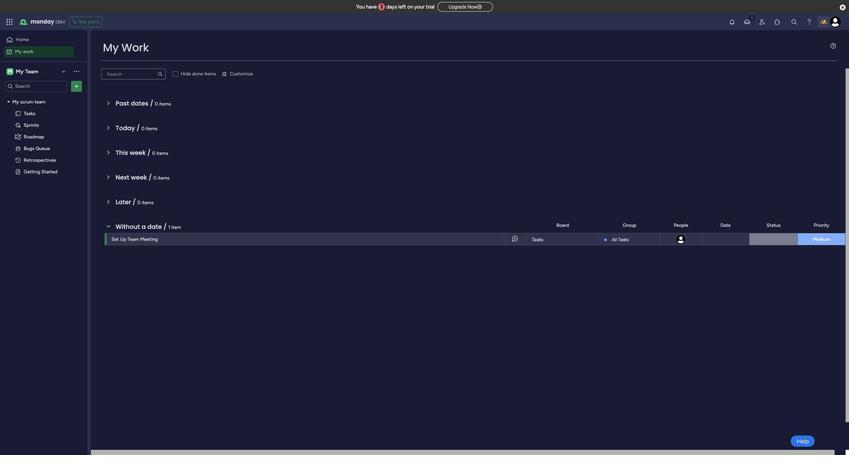 Task type: locate. For each thing, give the bounding box(es) containing it.
have
[[366, 4, 377, 10]]

0 for this week /
[[152, 151, 155, 156]]

team
[[25, 68, 38, 75], [127, 237, 139, 243]]

2 public board image from the top
[[15, 169, 21, 175]]

meeting
[[140, 237, 158, 243]]

1 horizontal spatial team
[[127, 237, 139, 243]]

search image
[[157, 71, 163, 77]]

work
[[121, 40, 149, 55]]

/ down this week / 0 items
[[149, 173, 152, 182]]

1 vertical spatial week
[[131, 173, 147, 182]]

0 down this week / 0 items
[[153, 175, 156, 181]]

/ right later at the top
[[133, 198, 136, 207]]

0
[[155, 101, 158, 107], [141, 126, 144, 132], [152, 151, 155, 156], [153, 175, 156, 181], [137, 200, 140, 206]]

customize button
[[219, 69, 256, 80]]

my for my work
[[103, 40, 119, 55]]

items inside later / 0 items
[[142, 200, 154, 206]]

all
[[612, 237, 617, 243]]

list box
[[0, 95, 87, 270]]

0 vertical spatial team
[[25, 68, 38, 75]]

done
[[192, 71, 203, 77]]

1
[[168, 225, 170, 231]]

1 public board image from the top
[[15, 110, 21, 117]]

None search field
[[101, 69, 166, 80]]

my team
[[16, 68, 38, 75]]

apps image
[[774, 19, 781, 25]]

hide done items
[[181, 71, 216, 77]]

0 up next week / 0 items
[[152, 151, 155, 156]]

my right caret down image
[[12, 99, 19, 105]]

0 vertical spatial public board image
[[15, 110, 21, 117]]

sprints
[[24, 122, 39, 128]]

0 right dates
[[155, 101, 158, 107]]

hide
[[181, 71, 191, 77]]

tasks inside tasks link
[[532, 237, 543, 243]]

days
[[386, 4, 397, 10]]

items up next week / 0 items
[[156, 151, 168, 156]]

retrospectives
[[24, 157, 56, 163]]

you
[[356, 4, 365, 10]]

week right this
[[130, 149, 146, 157]]

monday dev
[[31, 18, 65, 26]]

1 vertical spatial team
[[127, 237, 139, 243]]

option
[[0, 96, 87, 97]]

later
[[116, 198, 131, 207]]

select product image
[[6, 19, 13, 25]]

0 inside next week / 0 items
[[153, 175, 156, 181]]

items inside next week / 0 items
[[158, 175, 170, 181]]

/
[[150, 99, 153, 108], [137, 124, 140, 132], [147, 149, 151, 157], [149, 173, 152, 182], [133, 198, 136, 207], [163, 223, 167, 231]]

home
[[16, 37, 29, 43]]

my
[[103, 40, 119, 55], [15, 49, 22, 54], [16, 68, 24, 75], [12, 99, 19, 105]]

getting started
[[24, 169, 57, 175]]

group
[[623, 222, 636, 228]]

items up without a date / 1 item
[[142, 200, 154, 206]]

my scrum team
[[12, 99, 45, 105]]

dapulse close image
[[840, 4, 846, 11]]

week right next
[[131, 173, 147, 182]]

my left "work"
[[103, 40, 119, 55]]

1 horizontal spatial tasks
[[532, 237, 543, 243]]

notifications image
[[729, 19, 736, 25]]

items inside this week / 0 items
[[156, 151, 168, 156]]

list box containing my scrum team
[[0, 95, 87, 270]]

tasks
[[24, 111, 35, 116], [532, 237, 543, 243], [618, 237, 629, 243]]

my work button
[[4, 46, 74, 57]]

trial
[[426, 4, 435, 10]]

team up search in workspace field
[[25, 68, 38, 75]]

week
[[130, 149, 146, 157], [131, 173, 147, 182]]

maria williams image
[[830, 16, 841, 27]]

past dates / 0 items
[[116, 99, 171, 108]]

public board image for tasks
[[15, 110, 21, 117]]

roadmap
[[24, 134, 44, 140]]

public board image left getting
[[15, 169, 21, 175]]

my left work
[[15, 49, 22, 54]]

0 horizontal spatial tasks
[[24, 111, 35, 116]]

items down this week / 0 items
[[158, 175, 170, 181]]

help
[[797, 438, 809, 445]]

0 right later at the top
[[137, 200, 140, 206]]

see plans button
[[69, 17, 103, 27]]

upgrade now
[[449, 4, 477, 10]]

1 vertical spatial public board image
[[15, 169, 21, 175]]

monday
[[31, 18, 54, 26]]

a
[[142, 223, 146, 231]]

maria williams image
[[676, 235, 686, 245]]

/ right dates
[[150, 99, 153, 108]]

upgrade now link
[[437, 2, 493, 12]]

/ left 1
[[163, 223, 167, 231]]

week for next
[[131, 173, 147, 182]]

my inside button
[[15, 49, 22, 54]]

Filter dashboard by text search field
[[101, 69, 166, 80]]

invite members image
[[759, 19, 766, 25]]

0 inside past dates / 0 items
[[155, 101, 158, 107]]

help image
[[806, 19, 813, 25]]

workspace image
[[7, 68, 13, 75]]

menu image
[[831, 43, 836, 49]]

see plans
[[79, 19, 99, 25]]

item
[[171, 225, 181, 231]]

getting
[[24, 169, 40, 175]]

dapulse rightstroke image
[[477, 4, 482, 10]]

0 vertical spatial week
[[130, 149, 146, 157]]

my right workspace icon
[[16, 68, 24, 75]]

public board image down scrum
[[15, 110, 21, 117]]

public board image
[[15, 110, 21, 117], [15, 169, 21, 175]]

items right dates
[[159, 101, 171, 107]]

0 right the today
[[141, 126, 144, 132]]

team right up
[[127, 237, 139, 243]]

upgrade
[[449, 4, 466, 10]]

today
[[116, 124, 135, 132]]

items up this week / 0 items
[[146, 126, 158, 132]]

without
[[116, 223, 140, 231]]

items
[[204, 71, 216, 77], [159, 101, 171, 107], [146, 126, 158, 132], [156, 151, 168, 156], [158, 175, 170, 181], [142, 200, 154, 206]]

customize
[[230, 71, 253, 77]]

tasks link
[[531, 234, 594, 246]]

2 horizontal spatial tasks
[[618, 237, 629, 243]]

up
[[120, 237, 126, 243]]

items inside today / 0 items
[[146, 126, 158, 132]]

0 for next week /
[[153, 175, 156, 181]]

my inside workspace selection element
[[16, 68, 24, 75]]

status
[[767, 222, 781, 228]]

0 for past dates /
[[155, 101, 158, 107]]

0 horizontal spatial team
[[25, 68, 38, 75]]

next
[[116, 173, 129, 182]]

bugs
[[24, 146, 34, 151]]

0 inside this week / 0 items
[[152, 151, 155, 156]]



Task type: describe. For each thing, give the bounding box(es) containing it.
caret down image
[[7, 99, 10, 104]]

set up team meeting
[[111, 237, 158, 243]]

my work
[[15, 49, 33, 54]]

home button
[[4, 34, 74, 45]]

date
[[147, 223, 162, 231]]

today / 0 items
[[116, 124, 158, 132]]

now
[[468, 4, 477, 10]]

you have 2 days left on your trial
[[356, 4, 435, 10]]

my for my work
[[15, 49, 22, 54]]

workspace options image
[[73, 68, 80, 75]]

public board image for getting started
[[15, 169, 21, 175]]

inbox image
[[744, 19, 751, 25]]

see
[[79, 19, 87, 25]]

this week / 0 items
[[116, 149, 168, 157]]

team inside workspace selection element
[[25, 68, 38, 75]]

my for my team
[[16, 68, 24, 75]]

started
[[41, 169, 57, 175]]

week for this
[[130, 149, 146, 157]]

set
[[111, 237, 119, 243]]

m
[[8, 68, 12, 74]]

this
[[116, 149, 128, 157]]

items inside past dates / 0 items
[[159, 101, 171, 107]]

medium
[[813, 237, 830, 243]]

0 inside today / 0 items
[[141, 126, 144, 132]]

help button
[[791, 436, 815, 447]]

scrum
[[20, 99, 33, 105]]

items right 'done' at left
[[204, 71, 216, 77]]

my for my scrum team
[[12, 99, 19, 105]]

my work
[[103, 40, 149, 55]]

priority
[[814, 222, 829, 228]]

search everything image
[[791, 19, 798, 25]]

queue
[[36, 146, 50, 151]]

dates
[[131, 99, 148, 108]]

without a date / 1 item
[[116, 223, 181, 231]]

dev
[[55, 18, 65, 26]]

date
[[721, 222, 731, 228]]

all tasks
[[612, 237, 629, 243]]

Search in workspace field
[[14, 82, 57, 90]]

board
[[556, 222, 569, 228]]

work
[[23, 49, 33, 54]]

later / 0 items
[[116, 198, 154, 207]]

bugs queue
[[24, 146, 50, 151]]

people
[[674, 222, 688, 228]]

2
[[380, 4, 383, 10]]

workspace selection element
[[7, 67, 39, 76]]

team
[[35, 99, 45, 105]]

left
[[398, 4, 406, 10]]

options image
[[73, 83, 80, 90]]

1 image
[[749, 14, 755, 22]]

your
[[414, 4, 425, 10]]

plans
[[88, 19, 99, 25]]

next week / 0 items
[[116, 173, 170, 182]]

/ up next week / 0 items
[[147, 149, 151, 157]]

past
[[116, 99, 129, 108]]

/ right the today
[[137, 124, 140, 132]]

on
[[407, 4, 413, 10]]

0 inside later / 0 items
[[137, 200, 140, 206]]



Task type: vqa. For each thing, say whether or not it's contained in the screenshot.
scrum
yes



